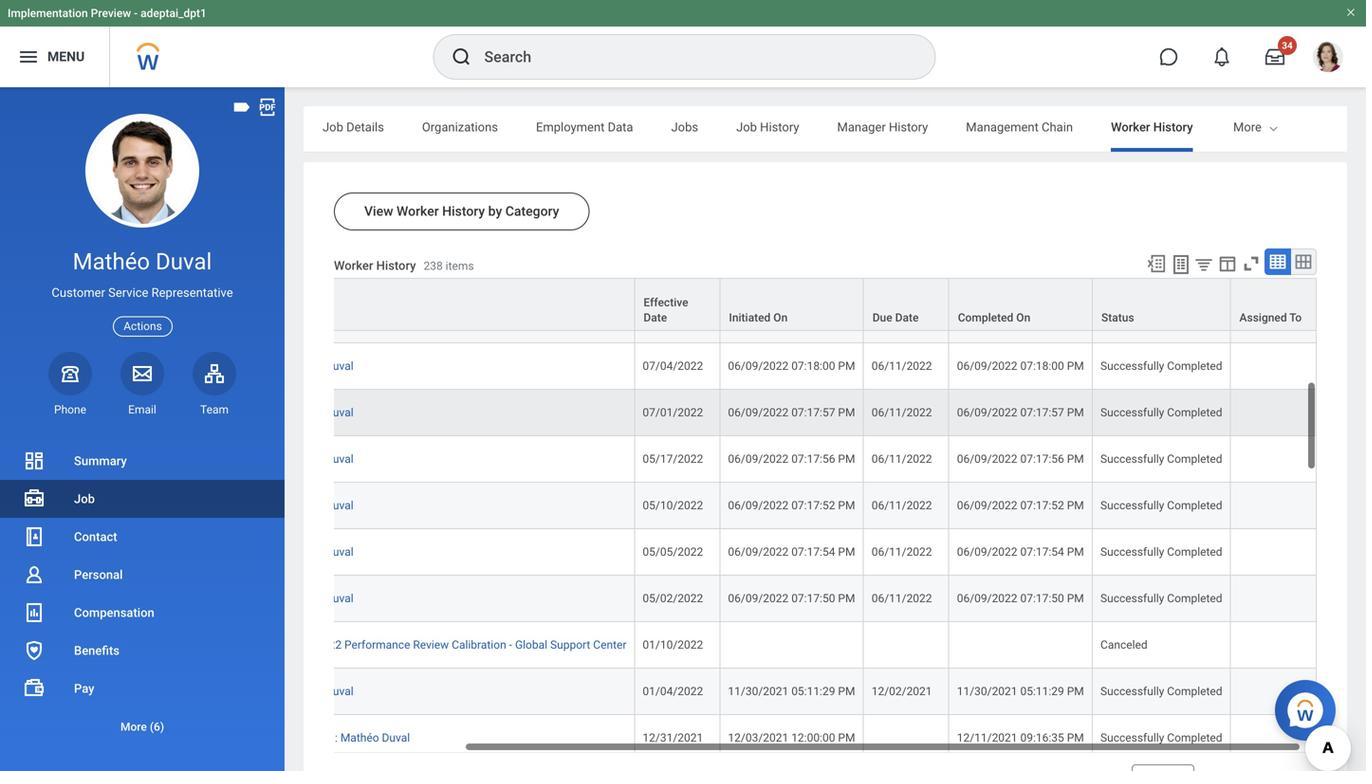 Task type: vqa. For each thing, say whether or not it's contained in the screenshot.
The 'Clayton' in the OFFER FOR JOB APPLICATION: SERGIO CLAYTON ‎- R-00194 CLOUD ENGINEER
no



Task type: describe. For each thing, give the bounding box(es) containing it.
team link
[[193, 352, 236, 418]]

completed on button
[[950, 279, 1093, 330]]

completed on
[[958, 311, 1031, 325]]

menu button
[[0, 27, 109, 87]]

1 07:17:57 from the left
[[792, 410, 836, 423]]

05/05/2022
[[643, 550, 704, 563]]

1 07:17:52 from the left
[[792, 503, 836, 516]]

request: for 05/10/2022
[[237, 503, 281, 516]]

jobs
[[672, 120, 699, 134]]

1 07/17/2022 10:44:33 pm from the left
[[728, 271, 856, 284]]

2 06/09/2022 07:17:57 pm from the left
[[957, 410, 1085, 423]]

contact image
[[23, 526, 46, 549]]

successfully for 07/17/2022 10:44:33 pm
[[1101, 271, 1165, 284]]

5 row from the top
[[182, 394, 1317, 440]]

management
[[967, 120, 1039, 134]]

2 07:17:57 from the left
[[1021, 410, 1065, 423]]

successfully completed for 07/17/2022 10:44:33 pm
[[1101, 271, 1223, 284]]

to
[[1290, 311, 1302, 325]]

mathéo for 07/17/2022
[[269, 271, 308, 284]]

07/17/2022 up completed on
[[957, 271, 1018, 284]]

row containing 2021 performance appraisal: mathéo duval
[[182, 720, 1317, 766]]

process
[[241, 311, 282, 325]]

07/04/2022
[[643, 364, 704, 377]]

2 06/09/2022 07:17:56 pm from the left
[[957, 457, 1085, 470]]

3 row from the top
[[182, 301, 1317, 347]]

absence request: mathéo duval for 05/05/2022
[[190, 550, 354, 563]]

benefits image
[[23, 640, 46, 663]]

completed for 06/09/2022 07:17:50 pm
[[1168, 596, 1223, 609]]

mathéo inside navigation pane region
[[73, 248, 150, 275]]

business process
[[191, 311, 282, 325]]

absence request: mathéo duval for 05/02/2022
[[190, 596, 354, 609]]

1 07:17:54 from the left
[[792, 550, 836, 563]]

mathéo for 05/10/2022
[[284, 503, 323, 516]]

email button
[[121, 352, 164, 418]]

01/04/2022
[[643, 689, 704, 702]]

successfully completed for 12/11/2021 09:16:35 pm
[[1101, 736, 1223, 749]]

pay
[[74, 682, 94, 696]]

implementation preview -   adeptai_dpt1
[[8, 7, 207, 20]]

export to worksheets image
[[1170, 253, 1193, 276]]

duval:
[[232, 643, 263, 656]]

cell for 01/04/2022
[[1232, 673, 1317, 720]]

duval for 05/17/2022
[[326, 457, 354, 470]]

1 11/30/2021 from the left
[[728, 689, 789, 702]]

2 07:17:54 from the left
[[1021, 550, 1065, 563]]

Search Workday  search field
[[485, 36, 896, 78]]

4 row from the top
[[182, 347, 1317, 394]]

12/11/2021 09:16:35 pm
[[957, 736, 1085, 749]]

2 11/30/2021 from the left
[[957, 689, 1018, 702]]

team mathéo duval element
[[193, 402, 236, 418]]

absence for 07/04/2022
[[190, 364, 234, 377]]

2 07/15/2022 08:17:48 am from the left
[[957, 317, 1085, 330]]

absence for 05/17/2022
[[190, 457, 234, 470]]

manage goals: mathéo duval link for 07/17/2022
[[190, 271, 338, 284]]

employment
[[536, 120, 605, 134]]

view
[[364, 204, 393, 219]]

category
[[506, 204, 559, 219]]

appraisal:
[[287, 736, 338, 749]]

manage goals: mathéo duval link for 07/15/2022
[[190, 317, 338, 330]]

completed for 11/30/2021 05:11:29 pm
[[1168, 689, 1223, 702]]

more (6) button
[[0, 708, 285, 746]]

cell for 12/31/2021
[[1232, 720, 1317, 766]]

2022
[[316, 643, 342, 656]]

job inside navigation pane region
[[74, 492, 95, 506]]

1 07:17:56 from the left
[[792, 457, 836, 470]]

mathéo for 05/05/2022
[[284, 550, 323, 563]]

absence request: mathéo duval link for 07/01/2022
[[190, 410, 354, 423]]

assigned
[[1240, 311, 1288, 325]]

tab list containing job details
[[304, 106, 1367, 152]]

compensation link
[[0, 594, 285, 632]]

absence request: mathéo duval for 05/17/2022
[[190, 457, 354, 470]]

9 row from the top
[[182, 580, 1317, 627]]

mathéo for 07/01/2022
[[284, 410, 323, 423]]

06/11/2022 for 06/09/2022 07:17:50 pm
[[872, 596, 933, 609]]

1 06/09/2022 07:17:56 pm from the left
[[728, 457, 856, 470]]

calibrate:
[[266, 643, 313, 656]]

completed for 07/17/2022 10:44:33 pm
[[1168, 271, 1223, 284]]

request: for 05/02/2022
[[237, 596, 281, 609]]

cell for 05/05/2022
[[1232, 534, 1317, 580]]

1 am from the left
[[839, 317, 856, 330]]

12/03/2021
[[728, 736, 789, 749]]

1 10:44:33 from the left
[[792, 271, 836, 284]]

notifications large image
[[1213, 47, 1232, 66]]

navigation pane region
[[0, 87, 285, 772]]

summary image
[[23, 450, 46, 473]]

05/02/2022
[[643, 596, 704, 609]]

1 06/09/2022 07:17:54 pm from the left
[[728, 550, 856, 563]]

06/11/2022 for 06/09/2022 07:17:57 pm
[[872, 410, 933, 423]]

absence request: mathéo duval for 07/04/2022
[[190, 364, 354, 377]]

click to view/edit grid preferences image
[[1218, 253, 1239, 274]]

2 07:17:52 from the left
[[1021, 503, 1065, 516]]

service
[[108, 286, 148, 300]]

history for worker history
[[1154, 120, 1194, 134]]

customer
[[52, 286, 105, 300]]

2021
[[190, 736, 216, 749]]

manage for 07/15/2022
[[190, 317, 231, 330]]

completed for 06/09/2022 07:17:57 pm
[[1168, 410, 1223, 423]]

duval for 07/04/2022
[[326, 364, 354, 377]]

worker history
[[1112, 120, 1194, 134]]

history inside button
[[442, 204, 485, 219]]

worker for worker history
[[1112, 120, 1151, 134]]

phone mathéo duval element
[[48, 402, 92, 418]]

goals: for 07/17/2022
[[234, 271, 266, 284]]

absence for 05/02/2022
[[190, 596, 234, 609]]

additiona
[[1317, 120, 1367, 134]]

phone image
[[57, 362, 84, 385]]

initiated on button
[[721, 279, 863, 330]]

2 07/17/2022 10:44:33 pm from the left
[[957, 271, 1085, 284]]

absence request: mathéo duval link for 05/10/2022
[[190, 503, 354, 516]]

on for completed on
[[1017, 311, 1031, 325]]

2 06/09/2022 07:17:54 pm from the left
[[957, 550, 1085, 563]]

absence request: mathéo duval for 01/04/2022
[[190, 689, 354, 702]]

2 06/09/2022 07:17:50 pm from the left
[[957, 596, 1085, 609]]

cell for 07/01/2022
[[1232, 394, 1317, 440]]

06/11/2022 for 06/09/2022 07:18:00 pm
[[872, 364, 933, 377]]

worker history 238 items
[[334, 258, 474, 273]]

calibration
[[452, 643, 507, 656]]

implementation
[[8, 7, 88, 20]]

email
[[128, 403, 156, 417]]

pagination element
[[1206, 754, 1317, 772]]

manage goals: mathéo duval for 07/17/2022
[[190, 271, 338, 284]]

timeline
[[1232, 120, 1279, 134]]

tag image
[[232, 97, 252, 118]]

close environment banner image
[[1346, 7, 1357, 18]]

11 row from the top
[[182, 673, 1317, 720]]

business process button
[[183, 279, 634, 330]]

duval for 05/02/2022
[[326, 596, 354, 609]]

compensation image
[[23, 602, 46, 625]]

email mathéo duval element
[[121, 402, 164, 418]]

mathéo for 01/04/2022
[[284, 689, 323, 702]]

07/01/2022
[[643, 410, 704, 423]]

support
[[551, 643, 591, 656]]

mathéo duval: calibrate: 2022 performance review calibration - global support center link
[[190, 643, 627, 656]]

by
[[488, 204, 502, 219]]

canceled
[[1101, 643, 1148, 656]]

job history
[[737, 120, 800, 134]]

more (6) button
[[0, 716, 285, 739]]

1 06/09/2022 07:17:57 pm from the left
[[728, 410, 856, 423]]

pay link
[[0, 670, 285, 708]]

compensation
[[74, 606, 154, 620]]

organizations
[[422, 120, 498, 134]]

details
[[347, 120, 384, 134]]

07/17/2022 up the "initiated on" at the top of the page
[[728, 271, 789, 284]]

summary
[[74, 454, 127, 468]]

06/11/2022 for 06/09/2022 07:17:56 pm
[[872, 457, 933, 470]]

cell for 05/10/2022
[[1232, 487, 1317, 534]]

2 11/30/2021 05:11:29 pm from the left
[[957, 689, 1085, 702]]

1 06/09/2022 07:18:00 pm from the left
[[728, 364, 856, 377]]

contact
[[74, 530, 117, 544]]

job link
[[0, 480, 285, 518]]

2 07/15/2022 from the left
[[728, 317, 789, 330]]

manage for 07/17/2022
[[190, 271, 231, 284]]

preview
[[91, 7, 131, 20]]

manager history
[[838, 120, 929, 134]]

successfully completed for 06/09/2022 07:17:52 pm
[[1101, 503, 1223, 516]]

customer service representative
[[52, 286, 233, 300]]

absence request: mathéo duval link for 05/02/2022
[[190, 596, 354, 609]]

successfully for 06/09/2022 07:17:50 pm
[[1101, 596, 1165, 609]]

team
[[200, 403, 229, 417]]

justify image
[[17, 46, 40, 68]]

successfully for 11/30/2021 05:11:29 pm
[[1101, 689, 1165, 702]]

successfully for 06/09/2022 07:17:52 pm
[[1101, 503, 1165, 516]]

238
[[424, 259, 443, 273]]

absence for 05/10/2022
[[190, 503, 234, 516]]

12/03/2021 12:00:00 pm
[[728, 736, 856, 749]]

duval for 07/17/2022
[[310, 271, 338, 284]]

mathéo for 05/02/2022
[[284, 596, 323, 609]]

7 row from the top
[[182, 487, 1317, 534]]

job for job details
[[323, 120, 343, 134]]

view team image
[[203, 362, 226, 385]]

(6)
[[150, 721, 164, 734]]

list containing summary
[[0, 442, 285, 746]]

menu banner
[[0, 0, 1367, 87]]

12/31/2021
[[643, 736, 704, 749]]

duval for 05/05/2022
[[326, 550, 354, 563]]

date for effective date
[[644, 311, 667, 325]]

table image
[[1269, 252, 1288, 271]]

cell for 05/02/2022
[[1232, 580, 1317, 627]]

pay image
[[23, 678, 46, 700]]

duval for 05/10/2022
[[326, 503, 354, 516]]

1 07:18:00 from the left
[[792, 364, 836, 377]]

benefits
[[74, 644, 120, 658]]

adeptai_dpt1
[[141, 7, 207, 20]]

view worker history by category button
[[334, 193, 590, 231]]

09:16:35
[[1021, 736, 1065, 749]]

07/17/2022 up 'effective'
[[643, 271, 704, 284]]

successfully completed for 06/09/2022 07:18:00 pm
[[1101, 364, 1223, 377]]

cell for 07/15/2022
[[1232, 301, 1317, 347]]

2 06/09/2022 07:17:52 pm from the left
[[957, 503, 1085, 516]]

2 10:44:33 from the left
[[1021, 271, 1065, 284]]

assigned to
[[1240, 311, 1302, 325]]

mail image
[[131, 362, 154, 385]]

2021 performance appraisal: mathéo duval link
[[190, 736, 410, 749]]



Task type: locate. For each thing, give the bounding box(es) containing it.
cell for 07/04/2022
[[1232, 347, 1317, 394]]

1 06/09/2022 07:17:52 pm from the left
[[728, 503, 856, 516]]

07:17:50
[[792, 596, 836, 609], [1021, 596, 1065, 609]]

11/30/2021 05:11:29 pm
[[728, 689, 856, 702], [957, 689, 1085, 702]]

manage goals: mathéo duval up "view team" image
[[190, 317, 338, 330]]

inbox large image
[[1266, 47, 1285, 66]]

0 horizontal spatial 07:17:50
[[792, 596, 836, 609]]

1 horizontal spatial 07:18:00
[[1021, 364, 1065, 377]]

2 06/09/2022 07:18:00 pm from the left
[[957, 364, 1085, 377]]

review
[[413, 643, 449, 656]]

7 successfully completed from the top
[[1101, 550, 1223, 563]]

1 vertical spatial worker
[[397, 204, 439, 219]]

07/15/2022 right the due date popup button
[[957, 317, 1018, 330]]

goals: for 07/15/2022
[[234, 317, 266, 330]]

1 horizontal spatial 11/30/2021 05:11:29 pm
[[957, 689, 1085, 702]]

0 horizontal spatial job
[[74, 492, 95, 506]]

2 horizontal spatial job
[[737, 120, 757, 134]]

2 07:17:50 from the left
[[1021, 596, 1065, 609]]

4 absence request: mathéo duval link from the top
[[190, 503, 354, 516]]

list
[[0, 442, 285, 746]]

view printable version (pdf) image
[[257, 97, 278, 118]]

07:18:00 down initiated on popup button
[[792, 364, 836, 377]]

1 horizontal spatial 06/09/2022 07:17:54 pm
[[957, 550, 1085, 563]]

on left status
[[1017, 311, 1031, 325]]

absence down "view team" image
[[190, 410, 234, 423]]

history left 238
[[376, 258, 416, 273]]

profile logan mcneil image
[[1314, 42, 1344, 76]]

7 absence request: mathéo duval link from the top
[[190, 689, 354, 702]]

2 vertical spatial worker
[[334, 258, 373, 273]]

date right 'due'
[[896, 311, 919, 325]]

successfully for 06/09/2022 07:17:54 pm
[[1101, 550, 1165, 563]]

history right manager
[[889, 120, 929, 134]]

1 06/09/2022 07:17:50 pm from the left
[[728, 596, 856, 609]]

07:18:00 down completed on popup button
[[1021, 364, 1065, 377]]

07/17/2022
[[643, 271, 704, 284], [728, 271, 789, 284], [957, 271, 1018, 284], [872, 317, 933, 330]]

request: for 07/01/2022
[[237, 410, 281, 423]]

06/09/2022
[[728, 364, 789, 377], [957, 364, 1018, 377], [728, 410, 789, 423], [957, 410, 1018, 423], [728, 457, 789, 470], [957, 457, 1018, 470], [728, 503, 789, 516], [957, 503, 1018, 516], [728, 550, 789, 563], [957, 550, 1018, 563], [728, 596, 789, 609], [957, 596, 1018, 609]]

more left (6)
[[120, 721, 147, 734]]

4 06/11/2022 from the top
[[872, 503, 933, 516]]

0 vertical spatial manage
[[190, 271, 231, 284]]

completed for 06/09/2022 07:17:56 pm
[[1168, 457, 1223, 470]]

3 07/15/2022 from the left
[[957, 317, 1018, 330]]

1 horizontal spatial 07/17/2022 10:44:33 pm
[[957, 271, 1085, 284]]

worker for worker history 238 items
[[334, 258, 373, 273]]

menu
[[47, 49, 85, 65]]

1 horizontal spatial 07:17:52
[[1021, 503, 1065, 516]]

history for worker history 238 items
[[376, 258, 416, 273]]

duval for 01/04/2022
[[326, 689, 354, 702]]

absence for 07/01/2022
[[190, 410, 234, 423]]

history for manager history
[[889, 120, 929, 134]]

5 successfully from the top
[[1101, 457, 1165, 470]]

07/19/2022
[[872, 271, 933, 284]]

3 absence request: mathéo duval link from the top
[[190, 457, 354, 470]]

3 06/11/2022 from the top
[[872, 457, 933, 470]]

2 05:11:29 from the left
[[1021, 689, 1065, 702]]

job for job history
[[737, 120, 757, 134]]

5 06/11/2022 from the top
[[872, 550, 933, 563]]

08:17:48 left status
[[1021, 317, 1065, 330]]

1 horizontal spatial job
[[323, 120, 343, 134]]

6 successfully completed from the top
[[1101, 503, 1223, 516]]

successfully completed for 06/09/2022 07:17:57 pm
[[1101, 410, 1223, 423]]

duval
[[156, 248, 212, 275], [310, 271, 338, 284], [310, 317, 338, 330], [326, 364, 354, 377], [326, 410, 354, 423], [326, 457, 354, 470], [326, 503, 354, 516], [326, 550, 354, 563], [326, 596, 354, 609], [326, 689, 354, 702], [382, 736, 410, 749]]

1 horizontal spatial date
[[896, 311, 919, 325]]

summary link
[[0, 442, 285, 480]]

06/09/2022 07:17:56 pm
[[728, 457, 856, 470], [957, 457, 1085, 470]]

1 horizontal spatial 07:17:54
[[1021, 550, 1065, 563]]

0 horizontal spatial more
[[120, 721, 147, 734]]

successfully completed for 06/09/2022 07:17:54 pm
[[1101, 550, 1223, 563]]

export to excel image
[[1147, 253, 1167, 274]]

2 request: from the top
[[237, 410, 281, 423]]

request: for 05/17/2022
[[237, 457, 281, 470]]

more for more
[[1234, 120, 1262, 134]]

- left global
[[509, 643, 513, 656]]

0 horizontal spatial 06/09/2022 07:17:57 pm
[[728, 410, 856, 423]]

6 06/11/2022 from the top
[[872, 596, 933, 609]]

actions
[[124, 320, 162, 333]]

1 row from the top
[[182, 254, 1317, 301]]

7 absence from the top
[[190, 689, 234, 702]]

history left by
[[442, 204, 485, 219]]

management chain
[[967, 120, 1074, 134]]

date for due date
[[896, 311, 919, 325]]

0 vertical spatial more
[[1234, 120, 1262, 134]]

0 horizontal spatial 07:17:52
[[792, 503, 836, 516]]

6 absence request: mathéo duval from the top
[[190, 596, 354, 609]]

initiated on
[[729, 311, 788, 325]]

05/17/2022
[[643, 457, 704, 470]]

1 07:17:50 from the left
[[792, 596, 836, 609]]

0 horizontal spatial 08:17:48
[[792, 317, 836, 330]]

9 successfully from the top
[[1101, 689, 1165, 702]]

more
[[1234, 120, 1262, 134], [120, 721, 147, 734]]

job up contact
[[74, 492, 95, 506]]

1 on from the left
[[774, 311, 788, 325]]

1 07/15/2022 08:17:48 am from the left
[[728, 317, 856, 330]]

1 vertical spatial manage
[[190, 317, 231, 330]]

1 manage goals: mathéo duval from the top
[[190, 271, 338, 284]]

job image
[[23, 488, 46, 511]]

completed for 06/09/2022 07:17:52 pm
[[1168, 503, 1223, 516]]

performance
[[345, 643, 410, 656], [219, 736, 285, 749]]

1 absence request: mathéo duval from the top
[[190, 364, 354, 377]]

on inside popup button
[[1017, 311, 1031, 325]]

1 horizontal spatial worker
[[397, 204, 439, 219]]

date inside effective date
[[644, 311, 667, 325]]

1 horizontal spatial 06/09/2022 07:17:56 pm
[[957, 457, 1085, 470]]

08:17:48 right the "initiated on" at the top of the page
[[792, 317, 836, 330]]

5 absence from the top
[[190, 550, 234, 563]]

mathéo for 07/04/2022
[[284, 364, 323, 377]]

06/09/2022 07:18:00 pm
[[728, 364, 856, 377], [957, 364, 1085, 377]]

more inside dropdown button
[[120, 721, 147, 734]]

2 am from the left
[[1068, 317, 1085, 330]]

10 row from the top
[[182, 627, 1317, 673]]

0 horizontal spatial 06/09/2022 07:17:56 pm
[[728, 457, 856, 470]]

5 absence request: mathéo duval link from the top
[[190, 550, 354, 563]]

absence request: mathéo duval
[[190, 364, 354, 377], [190, 410, 354, 423], [190, 457, 354, 470], [190, 503, 354, 516], [190, 550, 354, 563], [190, 596, 354, 609], [190, 689, 354, 702]]

status
[[1102, 311, 1135, 325]]

due
[[873, 311, 893, 325]]

worker inside button
[[397, 204, 439, 219]]

phone button
[[48, 352, 92, 418]]

2 on from the left
[[1017, 311, 1031, 325]]

1 horizontal spatial 06/09/2022 07:17:52 pm
[[957, 503, 1085, 516]]

more down 34 button
[[1234, 120, 1262, 134]]

request: for 07/04/2022
[[237, 364, 281, 377]]

more for more (6)
[[120, 721, 147, 734]]

manager
[[838, 120, 886, 134]]

completed for 12/11/2021 09:16:35 pm
[[1168, 736, 1223, 749]]

actions button
[[113, 317, 173, 337]]

0 horizontal spatial 07/15/2022 08:17:48 am
[[728, 317, 856, 330]]

11/30/2021
[[728, 689, 789, 702], [957, 689, 1018, 702]]

11/30/2021 up 12/11/2021
[[957, 689, 1018, 702]]

1 vertical spatial more
[[120, 721, 147, 734]]

absence up the team
[[190, 364, 234, 377]]

34 button
[[1255, 36, 1298, 78]]

1 absence from the top
[[190, 364, 234, 377]]

0 horizontal spatial 07:17:56
[[792, 457, 836, 470]]

11/30/2021 up the 12/03/2021
[[728, 689, 789, 702]]

search image
[[450, 46, 473, 68]]

0 horizontal spatial 06/09/2022 07:18:00 pm
[[728, 364, 856, 377]]

cell for 01/10/2022
[[1232, 627, 1317, 673]]

2 date from the left
[[896, 311, 919, 325]]

1 manage from the top
[[190, 271, 231, 284]]

phone
[[54, 403, 86, 417]]

1 goals: from the top
[[234, 271, 266, 284]]

4 request: from the top
[[237, 503, 281, 516]]

4 successfully completed from the top
[[1101, 410, 1223, 423]]

1 horizontal spatial performance
[[345, 643, 410, 656]]

8 successfully completed from the top
[[1101, 596, 1223, 609]]

1 11/30/2021 05:11:29 pm from the left
[[728, 689, 856, 702]]

cell
[[1232, 254, 1317, 301], [1232, 301, 1317, 347], [1232, 347, 1317, 394], [1232, 394, 1317, 440], [1232, 440, 1317, 487], [1232, 487, 1317, 534], [1232, 534, 1317, 580], [1232, 580, 1317, 627], [721, 627, 864, 673], [864, 627, 950, 673], [950, 627, 1093, 673], [1232, 627, 1317, 673], [1232, 673, 1317, 720], [864, 720, 950, 766], [1232, 720, 1317, 766]]

1 request: from the top
[[237, 364, 281, 377]]

successfully completed for 06/09/2022 07:17:50 pm
[[1101, 596, 1223, 609]]

3 successfully from the top
[[1101, 364, 1165, 377]]

06/09/2022 07:18:00 pm down the "initiated on" at the top of the page
[[728, 364, 856, 377]]

0 vertical spatial goals:
[[234, 271, 266, 284]]

absence up duval:
[[190, 596, 234, 609]]

05/10/2022
[[643, 503, 704, 516]]

on
[[774, 311, 788, 325], [1017, 311, 1031, 325]]

12:00:00
[[792, 736, 836, 749]]

1 horizontal spatial 05:11:29
[[1021, 689, 1065, 702]]

manage goals: mathéo duval for 07/15/2022
[[190, 317, 338, 330]]

1 horizontal spatial 07:17:57
[[1021, 410, 1065, 423]]

06/11/2022 for 06/09/2022 07:17:52 pm
[[872, 503, 933, 516]]

8 successfully from the top
[[1101, 596, 1165, 609]]

0 horizontal spatial 05:11:29
[[792, 689, 836, 702]]

1 horizontal spatial on
[[1017, 311, 1031, 325]]

1 05:11:29 from the left
[[792, 689, 836, 702]]

10:44:33
[[792, 271, 836, 284], [1021, 271, 1065, 284]]

1 horizontal spatial -
[[509, 643, 513, 656]]

1 vertical spatial -
[[509, 643, 513, 656]]

1 horizontal spatial 07/15/2022 08:17:48 am
[[957, 317, 1085, 330]]

07/15/2022 right effective date 'popup button'
[[728, 317, 789, 330]]

1 horizontal spatial 10:44:33
[[1021, 271, 1065, 284]]

view worker history by category
[[364, 204, 559, 219]]

07:17:56
[[792, 457, 836, 470], [1021, 457, 1065, 470]]

10 successfully completed from the top
[[1101, 736, 1223, 749]]

0 horizontal spatial am
[[839, 317, 856, 330]]

absence request: mathéo duval link for 05/05/2022
[[190, 550, 354, 563]]

due date
[[873, 311, 919, 325]]

06/11/2022 for 06/09/2022 07:17:54 pm
[[872, 550, 933, 563]]

0 vertical spatial -
[[134, 7, 138, 20]]

row containing effective date
[[182, 278, 1317, 331]]

1 07/15/2022 from the left
[[643, 317, 704, 330]]

absence request: mathéo duval link for 07/04/2022
[[190, 364, 354, 377]]

0 horizontal spatial date
[[644, 311, 667, 325]]

completed for 06/09/2022 07:17:54 pm
[[1168, 550, 1223, 563]]

2 horizontal spatial 07/15/2022
[[957, 317, 1018, 330]]

1 horizontal spatial 07/15/2022
[[728, 317, 789, 330]]

1 horizontal spatial 06/09/2022 07:17:57 pm
[[957, 410, 1085, 423]]

07:17:54
[[792, 550, 836, 563], [1021, 550, 1065, 563]]

2 07:18:00 from the left
[[1021, 364, 1065, 377]]

6 row from the top
[[182, 440, 1317, 487]]

absence request: mathéo duval for 05/10/2022
[[190, 503, 354, 516]]

6 absence request: mathéo duval link from the top
[[190, 596, 354, 609]]

initiated
[[729, 311, 771, 325]]

global
[[515, 643, 548, 656]]

cell for 05/17/2022
[[1232, 440, 1317, 487]]

tab list
[[304, 106, 1367, 152]]

0 horizontal spatial worker
[[334, 258, 373, 273]]

personal
[[74, 568, 123, 582]]

cell for 07/17/2022
[[1232, 254, 1317, 301]]

history for job history
[[760, 120, 800, 134]]

0 horizontal spatial 11/30/2021
[[728, 689, 789, 702]]

- right preview
[[134, 7, 138, 20]]

representative
[[152, 286, 233, 300]]

absence request: mathéo duval link for 01/04/2022
[[190, 689, 354, 702]]

5 absence request: mathéo duval from the top
[[190, 550, 354, 563]]

completed inside completed on popup button
[[958, 311, 1014, 325]]

3 absence from the top
[[190, 457, 234, 470]]

1 vertical spatial manage goals: mathéo duval link
[[190, 317, 338, 330]]

10 successfully from the top
[[1101, 736, 1165, 749]]

effective date
[[644, 296, 689, 325]]

business
[[191, 311, 238, 325]]

1 horizontal spatial 11/30/2021
[[957, 689, 1018, 702]]

mathéo for 05/17/2022
[[284, 457, 323, 470]]

7 request: from the top
[[237, 689, 281, 702]]

job details
[[323, 120, 384, 134]]

9 successfully completed from the top
[[1101, 689, 1223, 702]]

0 vertical spatial manage goals: mathéo duval link
[[190, 271, 338, 284]]

request: for 05/05/2022
[[237, 550, 281, 563]]

01/10/2022
[[643, 643, 704, 656]]

12/02/2021
[[872, 689, 933, 702]]

request:
[[237, 364, 281, 377], [237, 410, 281, 423], [237, 457, 281, 470], [237, 503, 281, 516], [237, 550, 281, 563], [237, 596, 281, 609], [237, 689, 281, 702]]

06/09/2022 07:17:57 pm
[[728, 410, 856, 423], [957, 410, 1085, 423]]

worker right chain
[[1112, 120, 1151, 134]]

0 horizontal spatial 06/09/2022 07:17:50 pm
[[728, 596, 856, 609]]

successfully for 06/09/2022 07:17:56 pm
[[1101, 457, 1165, 470]]

0 horizontal spatial 11/30/2021 05:11:29 pm
[[728, 689, 856, 702]]

on for initiated on
[[774, 311, 788, 325]]

6 absence from the top
[[190, 596, 234, 609]]

5 successfully completed from the top
[[1101, 457, 1223, 470]]

successfully completed for 07/15/2022 08:17:48 am
[[1101, 317, 1223, 330]]

absence up 2021
[[190, 689, 234, 702]]

due date button
[[864, 279, 949, 330]]

2021 performance appraisal: mathéo duval
[[190, 736, 410, 749]]

07/15/2022 08:17:48 am
[[728, 317, 856, 330], [957, 317, 1085, 330]]

successfully completed for 11/30/2021 05:11:29 pm
[[1101, 689, 1223, 702]]

successfully for 12/11/2021 09:16:35 pm
[[1101, 736, 1165, 749]]

8 row from the top
[[182, 534, 1317, 580]]

worker right view on the left top
[[397, 204, 439, 219]]

am left 'due'
[[839, 317, 856, 330]]

1 vertical spatial goals:
[[234, 317, 266, 330]]

1 horizontal spatial 06/09/2022 07:17:50 pm
[[957, 596, 1085, 609]]

11/30/2021 05:11:29 pm up 12/11/2021 09:16:35 pm
[[957, 689, 1085, 702]]

06/09/2022 07:17:52 pm
[[728, 503, 856, 516], [957, 503, 1085, 516]]

1 vertical spatial performance
[[219, 736, 285, 749]]

3 request: from the top
[[237, 457, 281, 470]]

successfully for 06/09/2022 07:18:00 pm
[[1101, 364, 1165, 377]]

07/17/2022 down 07/19/2022
[[872, 317, 933, 330]]

row containing mathéo duval: calibrate: 2022 performance review calibration - global support center
[[182, 627, 1317, 673]]

absence for 05/05/2022
[[190, 550, 234, 563]]

07/17/2022 10:44:33 pm up the "initiated on" at the top of the page
[[728, 271, 856, 284]]

4 absence request: mathéo duval from the top
[[190, 503, 354, 516]]

0 horizontal spatial 07/15/2022
[[643, 317, 704, 330]]

2 successfully from the top
[[1101, 317, 1165, 330]]

absence for 01/04/2022
[[190, 689, 234, 702]]

3 successfully completed from the top
[[1101, 364, 1223, 377]]

07/15/2022 down 'effective'
[[643, 317, 704, 330]]

0 horizontal spatial -
[[134, 7, 138, 20]]

manage up "representative"
[[190, 271, 231, 284]]

1 manage goals: mathéo duval link from the top
[[190, 271, 338, 284]]

07/17/2022 10:44:33 pm up completed on
[[957, 271, 1085, 284]]

manage
[[190, 271, 231, 284], [190, 317, 231, 330]]

manage goals: mathéo duval link up process
[[190, 271, 338, 284]]

items
[[446, 259, 474, 273]]

1 horizontal spatial 08:17:48
[[1021, 317, 1065, 330]]

mathéo for 07/15/2022
[[269, 317, 308, 330]]

on inside popup button
[[774, 311, 788, 325]]

absence up contact "link"
[[190, 503, 234, 516]]

select to filter grid data image
[[1194, 254, 1215, 274]]

absence request: mathéo duval link for 05/17/2022
[[190, 457, 354, 470]]

center
[[594, 643, 627, 656]]

1 horizontal spatial more
[[1234, 120, 1262, 134]]

mathéo duval: calibrate: 2022 performance review calibration - global support center
[[190, 643, 627, 656]]

2 08:17:48 from the left
[[1021, 317, 1065, 330]]

contact link
[[0, 518, 285, 556]]

1 successfully from the top
[[1101, 271, 1165, 284]]

chain
[[1042, 120, 1074, 134]]

07:17:57
[[792, 410, 836, 423], [1021, 410, 1065, 423]]

2 successfully completed from the top
[[1101, 317, 1223, 330]]

2 06/11/2022 from the top
[[872, 410, 933, 423]]

personal image
[[23, 564, 46, 587]]

1 06/11/2022 from the top
[[872, 364, 933, 377]]

0 horizontal spatial 10:44:33
[[792, 271, 836, 284]]

1 date from the left
[[644, 311, 667, 325]]

2 07:17:56 from the left
[[1021, 457, 1065, 470]]

completed for 07/15/2022 08:17:48 am
[[1168, 317, 1223, 330]]

history left manager
[[760, 120, 800, 134]]

2 absence request: mathéo duval link from the top
[[190, 410, 354, 423]]

0 horizontal spatial 06/09/2022 07:17:52 pm
[[728, 503, 856, 516]]

benefits link
[[0, 632, 285, 670]]

1 horizontal spatial 07:17:56
[[1021, 457, 1065, 470]]

request: for 01/04/2022
[[237, 689, 281, 702]]

11/30/2021 05:11:29 pm up 12/03/2021 12:00:00 pm
[[728, 689, 856, 702]]

duval for 07/15/2022
[[310, 317, 338, 330]]

0 horizontal spatial 07:17:57
[[792, 410, 836, 423]]

completed for 06/09/2022 07:18:00 pm
[[1168, 364, 1223, 377]]

job left details
[[323, 120, 343, 134]]

1 absence request: mathéo duval link from the top
[[190, 364, 354, 377]]

manage goals: mathéo duval link up "view team" image
[[190, 317, 338, 330]]

absence down team mathéo duval element
[[190, 457, 234, 470]]

- inside menu banner
[[134, 7, 138, 20]]

toolbar
[[1138, 249, 1317, 278]]

fullscreen image
[[1242, 253, 1262, 274]]

10:44:33 up completed on
[[1021, 271, 1065, 284]]

06/09/2022 07:18:00 pm down completed on
[[957, 364, 1085, 377]]

0 horizontal spatial 07:18:00
[[792, 364, 836, 377]]

0 horizontal spatial performance
[[219, 736, 285, 749]]

7 absence request: mathéo duval from the top
[[190, 689, 354, 702]]

row
[[182, 254, 1317, 301], [182, 278, 1317, 331], [182, 301, 1317, 347], [182, 347, 1317, 394], [182, 394, 1317, 440], [182, 440, 1317, 487], [182, 487, 1317, 534], [182, 534, 1317, 580], [182, 580, 1317, 627], [182, 627, 1317, 673], [182, 673, 1317, 720], [182, 720, 1317, 766]]

date down 'effective'
[[644, 311, 667, 325]]

performance right 2022
[[345, 643, 410, 656]]

0 vertical spatial performance
[[345, 643, 410, 656]]

worker down view on the left top
[[334, 258, 373, 273]]

05:11:29 up 09:16:35 on the bottom
[[1021, 689, 1065, 702]]

job right jobs
[[737, 120, 757, 134]]

4 successfully from the top
[[1101, 410, 1165, 423]]

5 request: from the top
[[237, 550, 281, 563]]

status button
[[1093, 279, 1231, 330]]

1 horizontal spatial 07:17:50
[[1021, 596, 1065, 609]]

date inside popup button
[[896, 311, 919, 325]]

absence up compensation link
[[190, 550, 234, 563]]

manage down "representative"
[[190, 317, 231, 330]]

duval inside navigation pane region
[[156, 248, 212, 275]]

6 request: from the top
[[237, 596, 281, 609]]

4 absence from the top
[[190, 503, 234, 516]]

effective date button
[[635, 279, 720, 330]]

effective
[[644, 296, 689, 310]]

absence request: mathéo duval for 07/01/2022
[[190, 410, 354, 423]]

0 vertical spatial manage goals: mathéo duval
[[190, 271, 338, 284]]

0 vertical spatial worker
[[1112, 120, 1151, 134]]

on right initiated
[[774, 311, 788, 325]]

10:44:33 left 07/19/2022
[[792, 271, 836, 284]]

0 horizontal spatial 07/17/2022 10:44:33 pm
[[728, 271, 856, 284]]

data
[[608, 120, 634, 134]]

am left status
[[1068, 317, 1085, 330]]

worker inside tab list
[[1112, 120, 1151, 134]]

manage goals: mathéo duval up process
[[190, 271, 338, 284]]

successfully completed for 06/09/2022 07:17:56 pm
[[1101, 457, 1223, 470]]

0 horizontal spatial 06/09/2022 07:17:54 pm
[[728, 550, 856, 563]]

manage goals: mathéo duval
[[190, 271, 338, 284], [190, 317, 338, 330]]

08:17:48
[[792, 317, 836, 330], [1021, 317, 1065, 330]]

1 horizontal spatial am
[[1068, 317, 1085, 330]]

successfully for 06/09/2022 07:17:57 pm
[[1101, 410, 1165, 423]]

2 manage goals: mathéo duval from the top
[[190, 317, 338, 330]]

0 horizontal spatial on
[[774, 311, 788, 325]]

performance right 2021
[[219, 736, 285, 749]]

1 08:17:48 from the left
[[792, 317, 836, 330]]

history left timeline
[[1154, 120, 1194, 134]]

1 horizontal spatial 06/09/2022 07:18:00 pm
[[957, 364, 1085, 377]]

05:11:29 up 12:00:00
[[792, 689, 836, 702]]

2 horizontal spatial worker
[[1112, 120, 1151, 134]]

6 successfully from the top
[[1101, 503, 1165, 516]]

1 vertical spatial manage goals: mathéo duval
[[190, 317, 338, 330]]

0 horizontal spatial 07:17:54
[[792, 550, 836, 563]]

2 goals: from the top
[[234, 317, 266, 330]]

expand table image
[[1295, 252, 1314, 271]]

12 row from the top
[[182, 720, 1317, 766]]

employment data
[[536, 120, 634, 134]]



